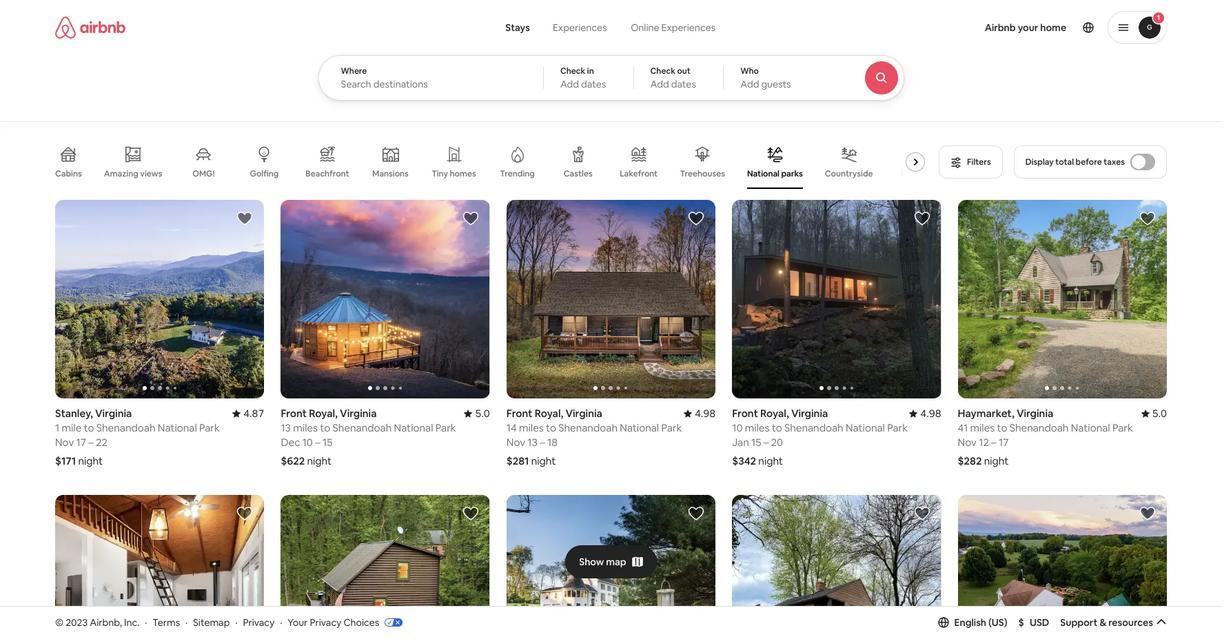 Task type: locate. For each thing, give the bounding box(es) containing it.
0 horizontal spatial 5.0
[[475, 407, 490, 420]]

check for check out add dates
[[651, 66, 676, 77]]

· right terms link
[[185, 616, 188, 629]]

1 horizontal spatial 1
[[1158, 13, 1161, 22]]

tiny
[[432, 168, 448, 179]]

night inside haymarket, virginia 41 miles to shenandoah national park nov 12 – 17 $282 night
[[984, 455, 1009, 468]]

4 virginia from the left
[[791, 407, 828, 420]]

check left out
[[651, 66, 676, 77]]

2 nov from the left
[[507, 436, 525, 449]]

1 5.0 from the left
[[475, 407, 490, 420]]

display total before taxes button
[[1014, 145, 1167, 179]]

17 right 12
[[999, 436, 1009, 449]]

0 vertical spatial 1
[[1158, 13, 1161, 22]]

beachfront
[[306, 168, 349, 179]]

dates down in
[[581, 78, 606, 90]]

15 inside front royal, virginia 10 miles to shenandoah national park jan 15 – 20 $342 night
[[752, 436, 762, 449]]

4 miles from the left
[[970, 421, 995, 435]]

0 horizontal spatial 5.0 out of 5 average rating image
[[464, 407, 490, 420]]

show
[[579, 555, 604, 568]]

$ usd
[[1019, 616, 1050, 629]]

front up dec
[[281, 407, 307, 420]]

add to wishlist: delaplane, virginia image
[[688, 506, 705, 522]]

virginia inside front royal, virginia 13 miles to shenandoah national park dec 10 – 15 $622 night
[[340, 407, 377, 420]]

0 horizontal spatial 13
[[281, 421, 291, 435]]

1 horizontal spatial 4.98
[[921, 407, 942, 420]]

1 dates from the left
[[581, 78, 606, 90]]

18
[[548, 436, 558, 449]]

None search field
[[318, 0, 942, 101]]

1 vertical spatial add to wishlist: front royal, virginia image
[[237, 506, 253, 522]]

night inside stanley, virginia 1 mile to shenandoah national park nov 17 – 22 $171 night
[[78, 455, 103, 468]]

to inside front royal, virginia 10 miles to shenandoah national park jan 15 – 20 $342 night
[[772, 421, 782, 435]]

2023
[[66, 616, 88, 629]]

shenandoah inside front royal, virginia 14 miles to shenandoah national park nov 13 – 18 $281 night
[[559, 421, 618, 435]]

1 nov from the left
[[55, 436, 74, 449]]

0 horizontal spatial add
[[560, 78, 579, 90]]

4 to from the left
[[772, 421, 782, 435]]

4.98 out of 5 average rating image
[[910, 407, 942, 420]]

front royal, virginia 14 miles to shenandoah national park nov 13 – 18 $281 night
[[507, 407, 682, 468]]

13 inside front royal, virginia 14 miles to shenandoah national park nov 13 – 18 $281 night
[[528, 436, 538, 449]]

stays tab panel
[[318, 55, 942, 101]]

2 horizontal spatial nov
[[958, 436, 977, 449]]

1
[[1158, 13, 1161, 22], [55, 421, 59, 435]]

shenandoah inside stanley, virginia 1 mile to shenandoah national park nov 17 – 22 $171 night
[[96, 421, 155, 435]]

– left the 18
[[540, 436, 545, 449]]

miles up jan
[[745, 421, 770, 435]]

1 horizontal spatial check
[[651, 66, 676, 77]]

miles up dec
[[293, 421, 318, 435]]

front royal, virginia 10 miles to shenandoah national park jan 15 – 20 $342 night
[[732, 407, 908, 468]]

2 – from the left
[[540, 436, 545, 449]]

nov for 1
[[55, 436, 74, 449]]

nov
[[55, 436, 74, 449], [507, 436, 525, 449], [958, 436, 977, 449]]

0 horizontal spatial dates
[[581, 78, 606, 90]]

check inside check in add dates
[[560, 66, 586, 77]]

to inside front royal, virginia 13 miles to shenandoah national park dec 10 – 15 $622 night
[[320, 421, 330, 435]]

4.98 out of 5 average rating image
[[684, 407, 716, 420]]

experiences right online on the top right of page
[[662, 21, 716, 34]]

1 virginia from the left
[[95, 407, 132, 420]]

royal, for 15
[[309, 407, 338, 420]]

5 to from the left
[[997, 421, 1008, 435]]

nov inside stanley, virginia 1 mile to shenandoah national park nov 17 – 22 $171 night
[[55, 436, 74, 449]]

5 virginia from the left
[[1017, 407, 1054, 420]]

check inside 'check out add dates'
[[651, 66, 676, 77]]

english (us)
[[955, 616, 1008, 629]]

front for 14
[[507, 407, 533, 420]]

group
[[55, 135, 934, 189], [55, 200, 264, 399], [281, 200, 490, 399], [507, 200, 716, 399], [732, 200, 942, 399], [958, 200, 1167, 399], [55, 495, 264, 639], [281, 495, 490, 639], [507, 495, 716, 639], [732, 495, 942, 639], [958, 495, 1167, 639]]

national inside front royal, virginia 14 miles to shenandoah national park nov 13 – 18 $281 night
[[620, 421, 659, 435]]

trending
[[500, 168, 535, 179]]

1 horizontal spatial nov
[[507, 436, 525, 449]]

night down the 18
[[531, 455, 556, 468]]

night inside front royal, virginia 13 miles to shenandoah national park dec 10 – 15 $622 night
[[307, 455, 332, 468]]

miles inside front royal, virginia 13 miles to shenandoah national park dec 10 – 15 $622 night
[[293, 421, 318, 435]]

experiences up in
[[553, 21, 607, 34]]

park for 10 miles to shenandoah national park
[[887, 421, 908, 435]]

miles
[[519, 421, 544, 435], [293, 421, 318, 435], [745, 421, 770, 435], [970, 421, 995, 435]]

night inside front royal, virginia 10 miles to shenandoah national park jan 15 – 20 $342 night
[[759, 455, 783, 468]]

– inside front royal, virginia 13 miles to shenandoah national park dec 10 – 15 $622 night
[[315, 436, 320, 449]]

1 horizontal spatial front
[[507, 407, 533, 420]]

1 horizontal spatial royal,
[[535, 407, 564, 420]]

night inside front royal, virginia 14 miles to shenandoah national park nov 13 – 18 $281 night
[[531, 455, 556, 468]]

– left 22
[[88, 436, 94, 449]]

0 horizontal spatial check
[[560, 66, 586, 77]]

miles for 15
[[745, 421, 770, 435]]

check out add dates
[[651, 66, 696, 90]]

4 – from the left
[[764, 436, 769, 449]]

2 park from the left
[[662, 421, 682, 435]]

shenandoah inside haymarket, virginia 41 miles to shenandoah national park nov 12 – 17 $282 night
[[1010, 421, 1069, 435]]

4 park from the left
[[887, 421, 908, 435]]

front up the 14
[[507, 407, 533, 420]]

map
[[606, 555, 627, 568]]

front up jan
[[732, 407, 758, 420]]

2 check from the left
[[651, 66, 676, 77]]

add to wishlist: front royal, virginia image down design
[[914, 210, 931, 227]]

home
[[1041, 21, 1067, 34]]

13 inside front royal, virginia 13 miles to shenandoah national park dec 10 – 15 $622 night
[[281, 421, 291, 435]]

3 shenandoah from the left
[[333, 421, 392, 435]]

– for 14 miles to shenandoah national park
[[540, 436, 545, 449]]

to inside haymarket, virginia 41 miles to shenandoah national park nov 12 – 17 $282 night
[[997, 421, 1008, 435]]

· left the your at the left bottom of page
[[280, 616, 282, 629]]

2 night from the left
[[531, 455, 556, 468]]

·
[[145, 616, 147, 629], [185, 616, 188, 629], [235, 616, 238, 629], [280, 616, 282, 629]]

experiences button
[[541, 14, 619, 41]]

2 miles from the left
[[293, 421, 318, 435]]

3 nov from the left
[[958, 436, 977, 449]]

1 horizontal spatial 13
[[528, 436, 538, 449]]

filters
[[967, 157, 991, 168]]

13 left the 18
[[528, 436, 538, 449]]

5.0 out of 5 average rating image
[[464, 407, 490, 420], [1142, 407, 1167, 420]]

miles up 12
[[970, 421, 995, 435]]

front inside front royal, virginia 13 miles to shenandoah national park dec 10 – 15 $622 night
[[281, 407, 307, 420]]

0 horizontal spatial add to wishlist: front royal, virginia image
[[688, 210, 705, 227]]

1 horizontal spatial 5.0 out of 5 average rating image
[[1142, 407, 1167, 420]]

1 horizontal spatial privacy
[[310, 616, 342, 629]]

dates inside 'check out add dates'
[[671, 78, 696, 90]]

2 15 from the left
[[752, 436, 762, 449]]

4.98
[[695, 407, 716, 420], [921, 407, 942, 420]]

miles inside front royal, virginia 14 miles to shenandoah national park nov 13 – 18 $281 night
[[519, 421, 544, 435]]

1 inside stanley, virginia 1 mile to shenandoah national park nov 17 – 22 $171 night
[[55, 421, 59, 435]]

0 horizontal spatial 4.98
[[695, 407, 716, 420]]

– for 13 miles to shenandoah national park
[[315, 436, 320, 449]]

add for check in add dates
[[560, 78, 579, 90]]

0 vertical spatial 10
[[732, 421, 743, 435]]

1 horizontal spatial experiences
[[662, 21, 716, 34]]

· right inc.
[[145, 616, 147, 629]]

– inside front royal, virginia 14 miles to shenandoah national park nov 13 – 18 $281 night
[[540, 436, 545, 449]]

omg!
[[193, 168, 215, 179]]

1 check from the left
[[560, 66, 586, 77]]

castles
[[564, 168, 593, 179]]

royal, inside front royal, virginia 13 miles to shenandoah national park dec 10 – 15 $622 night
[[309, 407, 338, 420]]

1 experiences from the left
[[553, 21, 607, 34]]

1 add from the left
[[560, 78, 579, 90]]

1 shenandoah from the left
[[96, 421, 155, 435]]

1 vertical spatial 13
[[528, 436, 538, 449]]

– inside front royal, virginia 10 miles to shenandoah national park jan 15 – 20 $342 night
[[764, 436, 769, 449]]

park inside front royal, virginia 13 miles to shenandoah national park dec 10 – 15 $622 night
[[436, 421, 456, 435]]

15 right jan
[[752, 436, 762, 449]]

check
[[560, 66, 586, 77], [651, 66, 676, 77]]

miles right the 14
[[519, 421, 544, 435]]

2 add from the left
[[651, 78, 669, 90]]

dates
[[581, 78, 606, 90], [671, 78, 696, 90]]

lakefront
[[620, 168, 658, 179]]

0 horizontal spatial front
[[281, 407, 307, 420]]

to inside front royal, virginia 14 miles to shenandoah national park nov 13 – 18 $281 night
[[546, 421, 556, 435]]

1 horizontal spatial dates
[[671, 78, 696, 90]]

2 4.98 from the left
[[921, 407, 942, 420]]

taxes
[[1104, 157, 1125, 168]]

add to wishlist: warrenton, virginia image
[[914, 506, 931, 522]]

5 shenandoah from the left
[[1010, 421, 1069, 435]]

nov down mile
[[55, 436, 74, 449]]

add inside check in add dates
[[560, 78, 579, 90]]

2 to from the left
[[546, 421, 556, 435]]

1 add to wishlist: front royal, virginia image from the left
[[688, 210, 705, 227]]

3 night from the left
[[307, 455, 332, 468]]

0 horizontal spatial privacy
[[243, 616, 275, 629]]

0 horizontal spatial 17
[[76, 436, 86, 449]]

1 horizontal spatial 17
[[999, 436, 1009, 449]]

privacy right the your at the left bottom of page
[[310, 616, 342, 629]]

0 vertical spatial 13
[[281, 421, 291, 435]]

out
[[677, 66, 691, 77]]

0 horizontal spatial nov
[[55, 436, 74, 449]]

stanley, virginia 1 mile to shenandoah national park nov 17 – 22 $171 night
[[55, 407, 220, 468]]

dates inside check in add dates
[[581, 78, 606, 90]]

add to wishlist: front royal, virginia image for front royal, virginia 10 miles to shenandoah national park jan 15 – 20 $342 night
[[914, 210, 931, 227]]

night down 12
[[984, 455, 1009, 468]]

night down 22
[[78, 455, 103, 468]]

add inside who add guests
[[741, 78, 759, 90]]

amazing
[[104, 168, 138, 179]]

add down experiences button
[[560, 78, 579, 90]]

1 15 from the left
[[323, 436, 333, 449]]

night
[[78, 455, 103, 468], [531, 455, 556, 468], [307, 455, 332, 468], [759, 455, 783, 468], [984, 455, 1009, 468]]

0 horizontal spatial royal,
[[309, 407, 338, 420]]

17 inside haymarket, virginia 41 miles to shenandoah national park nov 12 – 17 $282 night
[[999, 436, 1009, 449]]

5 night from the left
[[984, 455, 1009, 468]]

add down "who"
[[741, 78, 759, 90]]

2 17 from the left
[[999, 436, 1009, 449]]

what can we help you find? tab list
[[495, 14, 619, 41]]

shenandoah inside front royal, virginia 13 miles to shenandoah national park dec 10 – 15 $622 night
[[333, 421, 392, 435]]

nov down the 14
[[507, 436, 525, 449]]

1 4.98 from the left
[[695, 407, 716, 420]]

$342
[[732, 455, 756, 468]]

5.0
[[475, 407, 490, 420], [1153, 407, 1167, 420]]

night down 20
[[759, 455, 783, 468]]

4 · from the left
[[280, 616, 282, 629]]

to
[[84, 421, 94, 435], [546, 421, 556, 435], [320, 421, 330, 435], [772, 421, 782, 435], [997, 421, 1008, 435]]

add for check out add dates
[[651, 78, 669, 90]]

3 – from the left
[[315, 436, 320, 449]]

1 horizontal spatial 10
[[732, 421, 743, 435]]

park inside stanley, virginia 1 mile to shenandoah national park nov 17 – 22 $171 night
[[199, 421, 220, 435]]

1 horizontal spatial 5.0
[[1153, 407, 1167, 420]]

3 royal, from the left
[[761, 407, 789, 420]]

add to wishlist: front royal, virginia image down treehouses
[[688, 210, 705, 227]]

virginia for front royal, virginia 14 miles to shenandoah national park nov 13 – 18 $281 night
[[566, 407, 603, 420]]

10 inside front royal, virginia 13 miles to shenandoah national park dec 10 – 15 $622 night
[[302, 436, 313, 449]]

1 royal, from the left
[[535, 407, 564, 420]]

privacy
[[243, 616, 275, 629], [310, 616, 342, 629]]

4 shenandoah from the left
[[785, 421, 844, 435]]

park inside front royal, virginia 14 miles to shenandoah national park nov 13 – 18 $281 night
[[662, 421, 682, 435]]

10 right dec
[[302, 436, 313, 449]]

experiences
[[553, 21, 607, 34], [662, 21, 716, 34]]

5 park from the left
[[1113, 421, 1133, 435]]

41
[[958, 421, 968, 435]]

0 vertical spatial add to wishlist: front royal, virginia image
[[463, 210, 479, 227]]

nov inside front royal, virginia 14 miles to shenandoah national park nov 13 – 18 $281 night
[[507, 436, 525, 449]]

filters button
[[939, 145, 1003, 179]]

1 vertical spatial 10
[[302, 436, 313, 449]]

royal, inside front royal, virginia 10 miles to shenandoah national park jan 15 – 20 $342 night
[[761, 407, 789, 420]]

add inside 'check out add dates'
[[651, 78, 669, 90]]

2 dates from the left
[[671, 78, 696, 90]]

4 night from the left
[[759, 455, 783, 468]]

1 park from the left
[[199, 421, 220, 435]]

3 park from the left
[[436, 421, 456, 435]]

check in add dates
[[560, 66, 606, 90]]

1 front from the left
[[507, 407, 533, 420]]

3 miles from the left
[[745, 421, 770, 435]]

©
[[55, 616, 64, 629]]

privacy left the your at the left bottom of page
[[243, 616, 275, 629]]

– right 12
[[992, 436, 997, 449]]

virginia inside front royal, virginia 10 miles to shenandoah national park jan 15 – 20 $342 night
[[791, 407, 828, 420]]

2 horizontal spatial royal,
[[761, 407, 789, 420]]

park inside front royal, virginia 10 miles to shenandoah national park jan 15 – 20 $342 night
[[887, 421, 908, 435]]

1 – from the left
[[88, 436, 94, 449]]

4.87
[[243, 407, 264, 420]]

night for front royal, virginia 10 miles to shenandoah national park jan 15 – 20 $342 night
[[759, 455, 783, 468]]

tiny homes
[[432, 168, 476, 179]]

1 vertical spatial 1
[[55, 421, 59, 435]]

golfing
[[250, 168, 279, 179]]

1 to from the left
[[84, 421, 94, 435]]

2 virginia from the left
[[566, 407, 603, 420]]

show map
[[579, 555, 627, 568]]

3 virginia from the left
[[340, 407, 377, 420]]

2 add to wishlist: front royal, virginia image from the left
[[914, 210, 931, 227]]

1 button
[[1108, 11, 1167, 44]]

15 inside front royal, virginia 13 miles to shenandoah national park dec 10 – 15 $622 night
[[323, 436, 333, 449]]

– for 10 miles to shenandoah national park
[[764, 436, 769, 449]]

– left 20
[[764, 436, 769, 449]]

support & resources
[[1061, 616, 1153, 629]]

front for 13
[[281, 407, 307, 420]]

2 horizontal spatial add
[[741, 78, 759, 90]]

1 night from the left
[[78, 455, 103, 468]]

2 royal, from the left
[[309, 407, 338, 420]]

5 – from the left
[[992, 436, 997, 449]]

5.0 for front royal, virginia 13 miles to shenandoah national park dec 10 – 15 $622 night
[[475, 407, 490, 420]]

14
[[507, 421, 517, 435]]

0 horizontal spatial 1
[[55, 421, 59, 435]]

–
[[88, 436, 94, 449], [540, 436, 545, 449], [315, 436, 320, 449], [764, 436, 769, 449], [992, 436, 997, 449]]

dates down out
[[671, 78, 696, 90]]

2 shenandoah from the left
[[559, 421, 618, 435]]

miles inside front royal, virginia 10 miles to shenandoah national park jan 15 – 20 $342 night
[[745, 421, 770, 435]]

national inside front royal, virginia 10 miles to shenandoah national park jan 15 – 20 $342 night
[[846, 421, 885, 435]]

3 front from the left
[[732, 407, 758, 420]]

0 horizontal spatial 10
[[302, 436, 313, 449]]

5.0 out of 5 average rating image for haymarket, virginia 41 miles to shenandoah national park nov 12 – 17 $282 night
[[1142, 407, 1167, 420]]

treehouses
[[680, 168, 725, 179]]

countryside
[[825, 168, 873, 179]]

terms link
[[153, 616, 180, 629]]

virginia inside haymarket, virginia 41 miles to shenandoah national park nov 12 – 17 $282 night
[[1017, 407, 1054, 420]]

total
[[1056, 157, 1074, 168]]

Where field
[[341, 78, 521, 90]]

3 add from the left
[[741, 78, 759, 90]]

add
[[560, 78, 579, 90], [651, 78, 669, 90], [741, 78, 759, 90]]

shenandoah inside front royal, virginia 10 miles to shenandoah national park jan 15 – 20 $342 night
[[785, 421, 844, 435]]

add to wishlist: front royal, virginia image
[[688, 210, 705, 227], [914, 210, 931, 227]]

design
[[901, 168, 928, 179]]

add down online experiences
[[651, 78, 669, 90]]

virginia inside front royal, virginia 14 miles to shenandoah national park nov 13 – 18 $281 night
[[566, 407, 603, 420]]

1 5.0 out of 5 average rating image from the left
[[464, 407, 490, 420]]

night right $622
[[307, 455, 332, 468]]

2 5.0 from the left
[[1153, 407, 1167, 420]]

· left privacy link
[[235, 616, 238, 629]]

front
[[507, 407, 533, 420], [281, 407, 307, 420], [732, 407, 758, 420]]

profile element
[[749, 0, 1167, 55]]

2 experiences from the left
[[662, 21, 716, 34]]

10 up jan
[[732, 421, 743, 435]]

3 · from the left
[[235, 616, 238, 629]]

miles for 10
[[293, 421, 318, 435]]

15 right dec
[[323, 436, 333, 449]]

1 miles from the left
[[519, 421, 544, 435]]

1 17 from the left
[[76, 436, 86, 449]]

13 up dec
[[281, 421, 291, 435]]

3 to from the left
[[320, 421, 330, 435]]

virginia for front royal, virginia 10 miles to shenandoah national park jan 15 – 20 $342 night
[[791, 407, 828, 420]]

0 horizontal spatial add to wishlist: front royal, virginia image
[[237, 506, 253, 522]]

nov inside haymarket, virginia 41 miles to shenandoah national park nov 12 – 17 $282 night
[[958, 436, 977, 449]]

royal, inside front royal, virginia 14 miles to shenandoah national park nov 13 – 18 $281 night
[[535, 407, 564, 420]]

nov down 41
[[958, 436, 977, 449]]

1 horizontal spatial 15
[[752, 436, 762, 449]]

show map button
[[566, 545, 657, 578]]

national
[[747, 168, 780, 179], [158, 421, 197, 435], [620, 421, 659, 435], [394, 421, 433, 435], [846, 421, 885, 435], [1071, 421, 1111, 435]]

1 horizontal spatial add to wishlist: front royal, virginia image
[[914, 210, 931, 227]]

13
[[281, 421, 291, 435], [528, 436, 538, 449]]

– right dec
[[315, 436, 320, 449]]

sitemap link
[[193, 616, 230, 629]]

front inside front royal, virginia 10 miles to shenandoah national park jan 15 – 20 $342 night
[[732, 407, 758, 420]]

2 horizontal spatial front
[[732, 407, 758, 420]]

17
[[76, 436, 86, 449], [999, 436, 1009, 449]]

0 horizontal spatial experiences
[[553, 21, 607, 34]]

0 horizontal spatial 15
[[323, 436, 333, 449]]

2 5.0 out of 5 average rating image from the left
[[1142, 407, 1167, 420]]

add to wishlist: front royal, virginia image
[[463, 210, 479, 227], [237, 506, 253, 522]]

1 horizontal spatial add
[[651, 78, 669, 90]]

2 front from the left
[[281, 407, 307, 420]]

front inside front royal, virginia 14 miles to shenandoah national park nov 13 – 18 $281 night
[[507, 407, 533, 420]]

park
[[199, 421, 220, 435], [662, 421, 682, 435], [436, 421, 456, 435], [887, 421, 908, 435], [1113, 421, 1133, 435]]

airbnb,
[[90, 616, 122, 629]]

&
[[1100, 616, 1107, 629]]

check left in
[[560, 66, 586, 77]]

dec
[[281, 436, 300, 449]]

virginia inside stanley, virginia 1 mile to shenandoah national park nov 17 – 22 $171 night
[[95, 407, 132, 420]]

17 down mile
[[76, 436, 86, 449]]



Task type: describe. For each thing, give the bounding box(es) containing it.
to inside stanley, virginia 1 mile to shenandoah national park nov 17 – 22 $171 night
[[84, 421, 94, 435]]

who add guests
[[741, 66, 791, 90]]

night for front royal, virginia 14 miles to shenandoah national park nov 13 – 18 $281 night
[[531, 455, 556, 468]]

homes
[[450, 168, 476, 179]]

park for 14 miles to shenandoah national park
[[662, 421, 682, 435]]

nov for 41
[[958, 436, 977, 449]]

who
[[741, 66, 759, 77]]

your
[[288, 616, 308, 629]]

cabins
[[55, 168, 82, 179]]

4.98 for front royal, virginia 10 miles to shenandoah national park jan 15 – 20 $342 night
[[921, 407, 942, 420]]

dates for check in add dates
[[581, 78, 606, 90]]

to for 14 miles to shenandoah national park
[[546, 421, 556, 435]]

online experiences
[[631, 21, 716, 34]]

check for check in add dates
[[560, 66, 586, 77]]

none search field containing stays
[[318, 0, 942, 101]]

your privacy choices link
[[288, 616, 403, 630]]

1 horizontal spatial add to wishlist: front royal, virginia image
[[463, 210, 479, 227]]

22
[[96, 436, 108, 449]]

online
[[631, 21, 660, 34]]

terms · sitemap · privacy
[[153, 616, 275, 629]]

add to wishlist: linden, virginia image
[[463, 506, 479, 522]]

4.87 out of 5 average rating image
[[232, 407, 264, 420]]

where
[[341, 66, 367, 77]]

1 inside 1 dropdown button
[[1158, 13, 1161, 22]]

2 · from the left
[[185, 616, 188, 629]]

national parks
[[747, 168, 803, 179]]

terms
[[153, 616, 180, 629]]

$171
[[55, 455, 76, 468]]

national inside haymarket, virginia 41 miles to shenandoah national park nov 12 – 17 $282 night
[[1071, 421, 1111, 435]]

10 inside front royal, virginia 10 miles to shenandoah national park jan 15 – 20 $342 night
[[732, 421, 743, 435]]

display
[[1026, 157, 1054, 168]]

experiences inside "link"
[[662, 21, 716, 34]]

royal, for 20
[[761, 407, 789, 420]]

(us)
[[989, 616, 1008, 629]]

usd
[[1030, 616, 1050, 629]]

20
[[771, 436, 783, 449]]

$622
[[281, 455, 305, 468]]

airbnb your home link
[[977, 13, 1075, 42]]

national inside front royal, virginia 13 miles to shenandoah national park dec 10 – 15 $622 night
[[394, 421, 433, 435]]

– inside haymarket, virginia 41 miles to shenandoah national park nov 12 – 17 $282 night
[[992, 436, 997, 449]]

park for 13 miles to shenandoah national park
[[436, 421, 456, 435]]

miles inside haymarket, virginia 41 miles to shenandoah national park nov 12 – 17 $282 night
[[970, 421, 995, 435]]

display total before taxes
[[1026, 157, 1125, 168]]

jan
[[732, 436, 749, 449]]

stanley,
[[55, 407, 93, 420]]

group containing amazing views
[[55, 135, 934, 189]]

english
[[955, 616, 987, 629]]

amazing views
[[104, 168, 162, 179]]

to for 10 miles to shenandoah national park
[[772, 421, 782, 435]]

shenandoah for 14 miles to shenandoah national park
[[559, 421, 618, 435]]

stays button
[[495, 14, 541, 41]]

4.98 for front royal, virginia 14 miles to shenandoah national park nov 13 – 18 $281 night
[[695, 407, 716, 420]]

1 privacy from the left
[[243, 616, 275, 629]]

front for 10
[[732, 407, 758, 420]]

5.0 for haymarket, virginia 41 miles to shenandoah national park nov 12 – 17 $282 night
[[1153, 407, 1167, 420]]

your privacy choices
[[288, 616, 379, 629]]

5.0 out of 5 average rating image for front royal, virginia 13 miles to shenandoah national park dec 10 – 15 $622 night
[[464, 407, 490, 420]]

17 inside stanley, virginia 1 mile to shenandoah national park nov 17 – 22 $171 night
[[76, 436, 86, 449]]

before
[[1076, 157, 1102, 168]]

shenandoah for 13 miles to shenandoah national park
[[333, 421, 392, 435]]

2 privacy from the left
[[310, 616, 342, 629]]

front royal, virginia 13 miles to shenandoah national park dec 10 – 15 $622 night
[[281, 407, 456, 468]]

national inside stanley, virginia 1 mile to shenandoah national park nov 17 – 22 $171 night
[[158, 421, 197, 435]]

to for 13 miles to shenandoah national park
[[320, 421, 330, 435]]

$281
[[507, 455, 529, 468]]

support
[[1061, 616, 1098, 629]]

miles for 13
[[519, 421, 544, 435]]

mile
[[62, 421, 82, 435]]

your
[[1018, 21, 1039, 34]]

– inside stanley, virginia 1 mile to shenandoah national park nov 17 – 22 $171 night
[[88, 436, 94, 449]]

dates for check out add dates
[[671, 78, 696, 90]]

12
[[979, 436, 989, 449]]

guests
[[761, 78, 791, 90]]

haymarket, virginia 41 miles to shenandoah national park nov 12 – 17 $282 night
[[958, 407, 1133, 468]]

english (us) button
[[938, 616, 1008, 629]]

parks
[[782, 168, 803, 179]]

haymarket,
[[958, 407, 1015, 420]]

park inside haymarket, virginia 41 miles to shenandoah national park nov 12 – 17 $282 night
[[1113, 421, 1133, 435]]

support & resources button
[[1061, 616, 1167, 629]]

mansions
[[372, 168, 409, 179]]

airbnb
[[985, 21, 1016, 34]]

stays
[[506, 21, 530, 34]]

add to wishlist: summit point, west virginia image
[[1140, 506, 1156, 522]]

online experiences link
[[619, 14, 728, 41]]

experiences inside button
[[553, 21, 607, 34]]

resources
[[1109, 616, 1153, 629]]

1 · from the left
[[145, 616, 147, 629]]

add to wishlist: stanley, virginia image
[[237, 210, 253, 227]]

virginia for front royal, virginia 13 miles to shenandoah national park dec 10 – 15 $622 night
[[340, 407, 377, 420]]

$282
[[958, 455, 982, 468]]

shenandoah for 10 miles to shenandoah national park
[[785, 421, 844, 435]]

© 2023 airbnb, inc. ·
[[55, 616, 147, 629]]

add to wishlist: front royal, virginia image for front royal, virginia 14 miles to shenandoah national park nov 13 – 18 $281 night
[[688, 210, 705, 227]]

$
[[1019, 616, 1025, 629]]

views
[[140, 168, 162, 179]]

privacy link
[[243, 616, 275, 629]]

choices
[[344, 616, 379, 629]]

sitemap
[[193, 616, 230, 629]]

inc.
[[124, 616, 140, 629]]

add to wishlist: haymarket, virginia image
[[1140, 210, 1156, 227]]

in
[[587, 66, 594, 77]]

airbnb your home
[[985, 21, 1067, 34]]

royal, for 18
[[535, 407, 564, 420]]

night for front royal, virginia 13 miles to shenandoah national park dec 10 – 15 $622 night
[[307, 455, 332, 468]]



Task type: vqa. For each thing, say whether or not it's contained in the screenshot.


